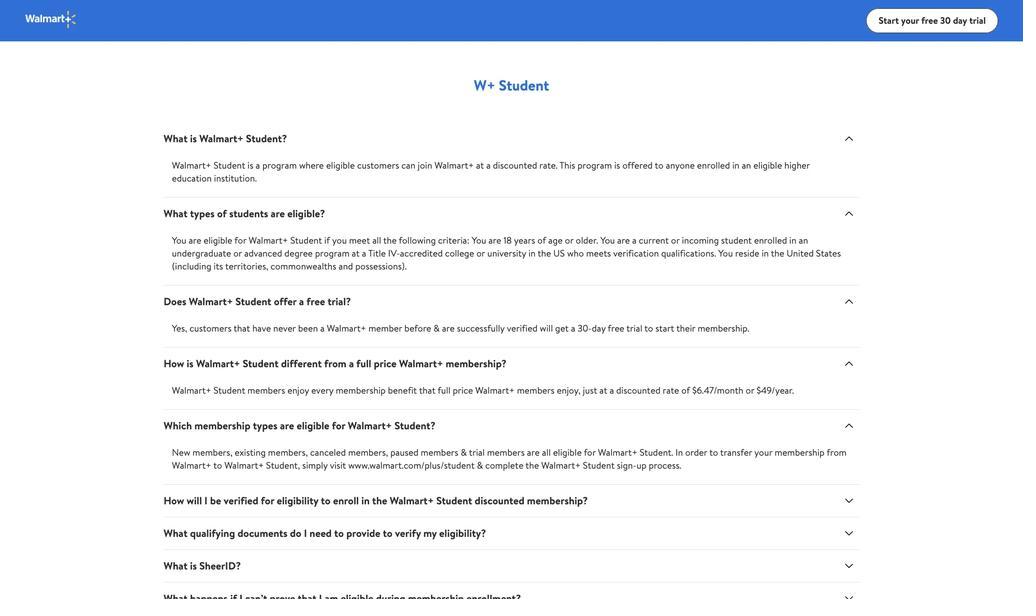 Task type: locate. For each thing, give the bounding box(es) containing it.
0 vertical spatial from
[[324, 357, 346, 371]]

education
[[172, 172, 212, 185]]

for left the "eligibility"
[[261, 494, 274, 508]]

1 horizontal spatial free
[[608, 322, 624, 335]]

1 vertical spatial discounted
[[616, 384, 661, 397]]

members, down which membership types are eligible for walmart+ student?
[[268, 446, 308, 459]]

what up education
[[164, 132, 188, 145]]

1 what from the top
[[164, 132, 188, 145]]

0 vertical spatial discounted
[[493, 159, 537, 172]]

of left students
[[217, 207, 227, 221]]

0 vertical spatial that
[[234, 322, 250, 335]]

walmart+ student members enjoy every membership benefit that full price walmart+ members enjoy, just at a discounted rate of $6.47/month or $49/year.
[[172, 384, 794, 397]]

0 vertical spatial day
[[953, 14, 967, 27]]

what
[[164, 132, 188, 145], [164, 207, 188, 221], [164, 527, 188, 541], [164, 559, 188, 573]]

you right criteria:
[[472, 234, 486, 247]]

for left sign-
[[584, 446, 596, 459]]

full right the benefit
[[438, 384, 450, 397]]

0 horizontal spatial that
[[234, 322, 250, 335]]

documents
[[238, 527, 287, 541]]

your inside new members, existing members, canceled members, paused members & trial members are all eligible for walmart+ student. in order to transfer your membership from walmart+ to walmart+ student, simply visit www.walmart.com/plus/student & complete the walmart+ student sign-up process.
[[754, 446, 772, 459]]

1 horizontal spatial i
[[304, 527, 307, 541]]

0 horizontal spatial from
[[324, 357, 346, 371]]

types up existing
[[253, 419, 278, 433]]

how left be
[[164, 494, 184, 508]]

are right complete
[[527, 446, 540, 459]]

0 horizontal spatial membership?
[[446, 357, 507, 371]]

1 horizontal spatial your
[[901, 14, 919, 27]]

1 horizontal spatial customers
[[357, 159, 399, 172]]

1 horizontal spatial that
[[419, 384, 436, 397]]

0 horizontal spatial full
[[356, 357, 371, 371]]

day inside start your free 30 day trial button
[[953, 14, 967, 27]]

0 vertical spatial your
[[901, 14, 919, 27]]

walmart+
[[199, 132, 244, 145], [172, 159, 211, 172], [434, 159, 474, 172], [249, 234, 288, 247], [189, 295, 233, 309], [327, 322, 366, 335], [196, 357, 240, 371], [399, 357, 443, 371], [172, 384, 211, 397], [475, 384, 515, 397], [348, 419, 392, 433], [598, 446, 637, 459], [172, 459, 211, 472], [224, 459, 264, 472], [541, 459, 581, 472], [390, 494, 434, 508]]

trial right 30
[[969, 14, 986, 27]]

2 horizontal spatial trial
[[969, 14, 986, 27]]

customers left can
[[357, 159, 399, 172]]

0 horizontal spatial &
[[434, 322, 440, 335]]

university
[[487, 247, 526, 260]]

0 vertical spatial verified
[[507, 322, 538, 335]]

1 vertical spatial will
[[187, 494, 202, 508]]

you
[[172, 234, 186, 247], [472, 234, 486, 247], [600, 234, 615, 247], [718, 247, 733, 260]]

1 vertical spatial trial
[[627, 322, 642, 335]]

0 horizontal spatial customers
[[189, 322, 232, 335]]

0 vertical spatial membership?
[[446, 357, 507, 371]]

student? up institution.
[[246, 132, 287, 145]]

rate
[[663, 384, 679, 397]]

trial inside button
[[969, 14, 986, 27]]

1 horizontal spatial price
[[453, 384, 473, 397]]

student inside walmart+ student is a program where eligible customers can join walmart+ at a discounted rate. this program is offered to anyone enrolled in an eligible higher education institution.
[[214, 159, 245, 172]]

0 horizontal spatial of
[[217, 207, 227, 221]]

to left anyone
[[655, 159, 664, 172]]

your
[[901, 14, 919, 27], [754, 446, 772, 459]]

the right complete
[[526, 459, 539, 472]]

1 vertical spatial customers
[[189, 322, 232, 335]]

are left eligible?
[[271, 207, 285, 221]]

trial left start
[[627, 322, 642, 335]]

1 vertical spatial how
[[164, 494, 184, 508]]

for
[[234, 234, 246, 247], [332, 419, 345, 433], [584, 446, 596, 459], [261, 494, 274, 508]]

is down what is walmart+ student?
[[248, 159, 253, 172]]

2 how from the top
[[164, 494, 184, 508]]

sign-
[[617, 459, 637, 472]]

1 horizontal spatial trial
[[627, 322, 642, 335]]

0 vertical spatial will
[[540, 322, 553, 335]]

1 horizontal spatial program
[[315, 247, 350, 260]]

all inside you are eligible for walmart+ student if you meet all the following criteria: you are 18 years of age or older. you are a current or incoming student enrolled in an undergraduate or advanced degree program at a title iv-accredited college or university in the us who meets verification qualifications. you reside in the united states (including its territories, commonwealths and possessions).
[[372, 234, 381, 247]]

are down the enjoy
[[280, 419, 294, 433]]

that left have
[[234, 322, 250, 335]]

1 vertical spatial student?
[[394, 419, 436, 433]]

how down yes,
[[164, 357, 184, 371]]

enrolled inside walmart+ student is a program where eligible customers can join walmart+ at a discounted rate. this program is offered to anyone enrolled in an eligible higher education institution.
[[697, 159, 730, 172]]

&
[[434, 322, 440, 335], [461, 446, 467, 459], [477, 459, 483, 472]]

0 vertical spatial enrolled
[[697, 159, 730, 172]]

that right the benefit
[[419, 384, 436, 397]]

i
[[204, 494, 208, 508], [304, 527, 307, 541]]

1 vertical spatial at
[[352, 247, 360, 260]]

yes,
[[172, 322, 187, 335]]

of inside you are eligible for walmart+ student if you meet all the following criteria: you are 18 years of age or older. you are a current or incoming student enrolled in an undergraduate or advanced degree program at a title iv-accredited college or university in the us who meets verification qualifications. you reside in the united states (including its territories, commonwealths and possessions).
[[537, 234, 546, 247]]

student
[[499, 75, 549, 95], [214, 159, 245, 172], [290, 234, 322, 247], [235, 295, 271, 309], [243, 357, 279, 371], [214, 384, 245, 397], [583, 459, 615, 472], [436, 494, 472, 508]]

is for how is walmart+ student different from a full price walmart+ membership?
[[187, 357, 194, 371]]

2 horizontal spatial members,
[[348, 446, 388, 459]]

0 horizontal spatial free
[[307, 295, 325, 309]]

1 horizontal spatial membership
[[336, 384, 386, 397]]

discounted inside walmart+ student is a program where eligible customers can join walmart+ at a discounted rate. this program is offered to anyone enrolled in an eligible higher education institution.
[[493, 159, 537, 172]]

title
[[368, 247, 386, 260]]

are right before
[[442, 322, 455, 335]]

price
[[374, 357, 397, 371], [453, 384, 473, 397]]

0 horizontal spatial at
[[352, 247, 360, 260]]

0 horizontal spatial an
[[742, 159, 751, 172]]

is left sheerid?
[[190, 559, 197, 573]]

enrolled right student
[[754, 234, 787, 247]]

free right '30-'
[[608, 322, 624, 335]]

discounted down complete
[[475, 494, 525, 508]]

what happens if i can't prove that i am eligible during membership enrollment? image
[[843, 593, 855, 600]]

complete
[[485, 459, 524, 472]]

2 horizontal spatial membership
[[775, 446, 825, 459]]

0 vertical spatial of
[[217, 207, 227, 221]]

1 vertical spatial your
[[754, 446, 772, 459]]

you right older.
[[600, 234, 615, 247]]

how will i be verified for eligibility to enroll in the walmart+ student discounted membership? image
[[843, 495, 855, 507]]

from up "every"
[[324, 357, 346, 371]]

1 vertical spatial membership
[[194, 419, 250, 433]]

full down member
[[356, 357, 371, 371]]

eligible inside you are eligible for walmart+ student if you meet all the following criteria: you are 18 years of age or older. you are a current or incoming student enrolled in an undergraduate or advanced degree program at a title iv-accredited college or university in the us who meets verification qualifications. you reside in the united states (including its territories, commonwealths and possessions).
[[204, 234, 232, 247]]

the
[[383, 234, 397, 247], [538, 247, 551, 260], [771, 247, 784, 260], [526, 459, 539, 472], [372, 494, 387, 508]]

customers right yes,
[[189, 322, 232, 335]]

what is sheerid? image
[[843, 560, 855, 573]]

start your free 30 day trial
[[879, 14, 986, 27]]

1 vertical spatial of
[[537, 234, 546, 247]]

will left get
[[540, 322, 553, 335]]

1 vertical spatial enrolled
[[754, 234, 787, 247]]

w+ image
[[25, 10, 77, 29]]

all right complete
[[542, 446, 551, 459]]

2 vertical spatial membership
[[775, 446, 825, 459]]

or
[[565, 234, 574, 247], [671, 234, 680, 247], [233, 247, 242, 260], [476, 247, 485, 260], [746, 384, 754, 397]]

existing
[[235, 446, 266, 459]]

2 horizontal spatial free
[[921, 14, 938, 27]]

2 vertical spatial discounted
[[475, 494, 525, 508]]

1 vertical spatial all
[[542, 446, 551, 459]]

for up territories,
[[234, 234, 246, 247]]

walmart+ inside you are eligible for walmart+ student if you meet all the following criteria: you are 18 years of age or older. you are a current or incoming student enrolled in an undergraduate or advanced degree program at a title iv-accredited college or university in the us who meets verification qualifications. you reside in the united states (including its territories, commonwealths and possessions).
[[249, 234, 288, 247]]

following
[[399, 234, 436, 247]]

to inside walmart+ student is a program where eligible customers can join walmart+ at a discounted rate. this program is offered to anyone enrolled in an eligible higher education institution.
[[655, 159, 664, 172]]

i left be
[[204, 494, 208, 508]]

will left be
[[187, 494, 202, 508]]

what qualifying documents do i need to provide to verify my eligibility? image
[[843, 528, 855, 540]]

a
[[256, 159, 260, 172], [486, 159, 491, 172], [632, 234, 637, 247], [362, 247, 366, 260], [299, 295, 304, 309], [320, 322, 325, 335], [571, 322, 575, 335], [349, 357, 354, 371], [610, 384, 614, 397]]

1 horizontal spatial will
[[540, 322, 553, 335]]

i right do on the bottom left of page
[[304, 527, 307, 541]]

1 vertical spatial day
[[592, 322, 606, 335]]

0 vertical spatial student?
[[246, 132, 287, 145]]

student inside new members, existing members, canceled members, paused members & trial members are all eligible for walmart+ student. in order to transfer your membership from walmart+ to walmart+ student, simply visit www.walmart.com/plus/student & complete the walmart+ student sign-up process.
[[583, 459, 615, 472]]

your right start
[[901, 14, 919, 27]]

that
[[234, 322, 250, 335], [419, 384, 436, 397]]

an left states
[[799, 234, 808, 247]]

what left qualifying
[[164, 527, 188, 541]]

simply
[[302, 459, 328, 472]]

0 horizontal spatial price
[[374, 357, 397, 371]]

from down 'which membership types are eligible for walmart+ student?' icon
[[827, 446, 847, 459]]

an inside walmart+ student is a program where eligible customers can join walmart+ at a discounted rate. this program is offered to anyone enrolled in an eligible higher education institution.
[[742, 159, 751, 172]]

enrolled right anyone
[[697, 159, 730, 172]]

discounted
[[493, 159, 537, 172], [616, 384, 661, 397], [475, 494, 525, 508]]

0 horizontal spatial trial
[[469, 446, 485, 459]]

0 vertical spatial price
[[374, 357, 397, 371]]

visit
[[330, 459, 346, 472]]

or right current
[[671, 234, 680, 247]]

0 vertical spatial i
[[204, 494, 208, 508]]

how is walmart+ student different from a full price walmart+ membership? image
[[843, 358, 855, 370]]

1 vertical spatial that
[[419, 384, 436, 397]]

all right meet
[[372, 234, 381, 247]]

0 horizontal spatial student?
[[246, 132, 287, 145]]

to right need
[[334, 527, 344, 541]]

you are eligible for walmart+ student if you meet all the following criteria: you are 18 years of age or older. you are a current or incoming student enrolled in an undergraduate or advanced degree program at a title iv-accredited college or university in the us who meets verification qualifications. you reside in the united states (including its territories, commonwealths and possessions).
[[172, 234, 841, 273]]

1 horizontal spatial all
[[542, 446, 551, 459]]

0 horizontal spatial membership
[[194, 419, 250, 433]]

0 horizontal spatial day
[[592, 322, 606, 335]]

1 vertical spatial an
[[799, 234, 808, 247]]

members, right new
[[193, 446, 232, 459]]

2 vertical spatial of
[[681, 384, 690, 397]]

institution.
[[214, 172, 257, 185]]

2 vertical spatial at
[[599, 384, 607, 397]]

2 horizontal spatial at
[[599, 384, 607, 397]]

discounted left rate.
[[493, 159, 537, 172]]

1 vertical spatial types
[[253, 419, 278, 433]]

all
[[372, 234, 381, 247], [542, 446, 551, 459]]

customers
[[357, 159, 399, 172], [189, 322, 232, 335]]

0 vertical spatial at
[[476, 159, 484, 172]]

what for what types of students are eligible?
[[164, 207, 188, 221]]

membership
[[336, 384, 386, 397], [194, 419, 250, 433], [775, 446, 825, 459]]

1 horizontal spatial student?
[[394, 419, 436, 433]]

0 horizontal spatial will
[[187, 494, 202, 508]]

from
[[324, 357, 346, 371], [827, 446, 847, 459]]

0 vertical spatial how
[[164, 357, 184, 371]]

free left trial? on the left of the page
[[307, 295, 325, 309]]

you left reside
[[718, 247, 733, 260]]

1 horizontal spatial an
[[799, 234, 808, 247]]

of right rate
[[681, 384, 690, 397]]

of left age
[[537, 234, 546, 247]]

types down education
[[190, 207, 215, 221]]

2 horizontal spatial &
[[477, 459, 483, 472]]

sheerid?
[[199, 559, 241, 573]]

discounted left rate
[[616, 384, 661, 397]]

1 horizontal spatial from
[[827, 446, 847, 459]]

members, right visit
[[348, 446, 388, 459]]

1 horizontal spatial membership?
[[527, 494, 588, 508]]

accredited
[[400, 247, 443, 260]]

trial left complete
[[469, 446, 485, 459]]

to left enroll
[[321, 494, 331, 508]]

is
[[190, 132, 197, 145], [248, 159, 253, 172], [614, 159, 620, 172], [187, 357, 194, 371], [190, 559, 197, 573]]

1 horizontal spatial at
[[476, 159, 484, 172]]

yes, customers that have never been a walmart+ member before & are successfully verified will get a 30-day free trial to start their membership.
[[172, 322, 749, 335]]

free left 30
[[921, 14, 938, 27]]

2 what from the top
[[164, 207, 188, 221]]

0 horizontal spatial enrolled
[[697, 159, 730, 172]]

an left "higher"
[[742, 159, 751, 172]]

1 vertical spatial membership?
[[527, 494, 588, 508]]

are inside new members, existing members, canceled members, paused members & trial members are all eligible for walmart+ student. in order to transfer your membership from walmart+ to walmart+ student, simply visit www.walmart.com/plus/student & complete the walmart+ student sign-up process.
[[527, 446, 540, 459]]

in
[[732, 159, 740, 172], [789, 234, 797, 247], [528, 247, 536, 260], [762, 247, 769, 260], [361, 494, 370, 508]]

(including
[[172, 260, 211, 273]]

verified left get
[[507, 322, 538, 335]]

$6.47/month
[[692, 384, 743, 397]]

18
[[504, 234, 512, 247]]

0 vertical spatial free
[[921, 14, 938, 27]]

members,
[[193, 446, 232, 459], [268, 446, 308, 459], [348, 446, 388, 459]]

full
[[356, 357, 371, 371], [438, 384, 450, 397]]

student? up paused
[[394, 419, 436, 433]]

current
[[639, 234, 669, 247]]

what left sheerid?
[[164, 559, 188, 573]]

your right transfer
[[754, 446, 772, 459]]

to
[[655, 159, 664, 172], [645, 322, 653, 335], [709, 446, 718, 459], [213, 459, 222, 472], [321, 494, 331, 508], [334, 527, 344, 541], [383, 527, 393, 541]]

or right its
[[233, 247, 242, 260]]

1 horizontal spatial day
[[953, 14, 967, 27]]

0 horizontal spatial all
[[372, 234, 381, 247]]

to right order
[[709, 446, 718, 459]]

1 vertical spatial full
[[438, 384, 450, 397]]

0 horizontal spatial members,
[[193, 446, 232, 459]]

1 horizontal spatial types
[[253, 419, 278, 433]]

members
[[248, 384, 285, 397], [517, 384, 555, 397], [421, 446, 458, 459], [487, 446, 525, 459]]

is down yes,
[[187, 357, 194, 371]]

0 vertical spatial customers
[[357, 159, 399, 172]]

is up education
[[190, 132, 197, 145]]

eligible
[[326, 159, 355, 172], [753, 159, 782, 172], [204, 234, 232, 247], [297, 419, 329, 433], [553, 446, 582, 459]]

which membership types are eligible for walmart+ student? image
[[843, 420, 855, 432]]

transfer
[[720, 446, 752, 459]]

0 vertical spatial full
[[356, 357, 371, 371]]

will
[[540, 322, 553, 335], [187, 494, 202, 508]]

advanced
[[244, 247, 282, 260]]

all inside new members, existing members, canceled members, paused members & trial members are all eligible for walmart+ student. in order to transfer your membership from walmart+ to walmart+ student, simply visit www.walmart.com/plus/student & complete the walmart+ student sign-up process.
[[542, 446, 551, 459]]

0 vertical spatial an
[[742, 159, 751, 172]]

4 what from the top
[[164, 559, 188, 573]]

enjoy,
[[557, 384, 581, 397]]

0 horizontal spatial your
[[754, 446, 772, 459]]

1 horizontal spatial verified
[[507, 322, 538, 335]]

start
[[655, 322, 674, 335]]

1 horizontal spatial of
[[537, 234, 546, 247]]

1 how from the top
[[164, 357, 184, 371]]

verified right be
[[224, 494, 258, 508]]

what down education
[[164, 207, 188, 221]]

day right 30
[[953, 14, 967, 27]]

day right get
[[592, 322, 606, 335]]

2 members, from the left
[[268, 446, 308, 459]]

member
[[368, 322, 402, 335]]

enrolled
[[697, 159, 730, 172], [754, 234, 787, 247]]

0 vertical spatial types
[[190, 207, 215, 221]]

offer
[[274, 295, 297, 309]]

3 what from the top
[[164, 527, 188, 541]]

how
[[164, 357, 184, 371], [164, 494, 184, 508]]

1 horizontal spatial enrolled
[[754, 234, 787, 247]]

your inside button
[[901, 14, 919, 27]]

2 horizontal spatial of
[[681, 384, 690, 397]]



Task type: vqa. For each thing, say whether or not it's contained in the screenshot.
an in You Are Eligible For Walmart+ Student If You Meet All The Following Criteria: You Are 18 Years Of Age Or Older. You Are A Current Or Incoming Student Enrolled In An Undergraduate Or Advanced Degree Program At A Title Iv-Accredited College Or University In The Us Who Meets Verification Qualifications. You Reside In The United States (Including Its Territories, Commonwealths And Possessions).
yes



Task type: describe. For each thing, give the bounding box(es) containing it.
are right meets
[[617, 234, 630, 247]]

how is walmart+ student different from a full price walmart+ membership?
[[164, 357, 507, 371]]

www.walmart.com/plus/student
[[348, 459, 475, 472]]

possessions).
[[355, 260, 407, 273]]

the left united
[[771, 247, 784, 260]]

be
[[210, 494, 221, 508]]

1 vertical spatial verified
[[224, 494, 258, 508]]

2 vertical spatial free
[[608, 322, 624, 335]]

how for how is walmart+ student different from a full price walmart+ membership?
[[164, 357, 184, 371]]

the left 'following'
[[383, 234, 397, 247]]

enrolled inside you are eligible for walmart+ student if you meet all the following criteria: you are 18 years of age or older. you are a current or incoming student enrolled in an undergraduate or advanced degree program at a title iv-accredited college or university in the us who meets verification qualifications. you reside in the united states (including its territories, commonwealths and possessions).
[[754, 234, 787, 247]]

join
[[418, 159, 432, 172]]

3 members, from the left
[[348, 446, 388, 459]]

different
[[281, 357, 322, 371]]

before
[[404, 322, 431, 335]]

30
[[940, 14, 951, 27]]

is for what is walmart+ student?
[[190, 132, 197, 145]]

if
[[324, 234, 330, 247]]

program inside you are eligible for walmart+ student if you meet all the following criteria: you are 18 years of age or older. you are a current or incoming student enrolled in an undergraduate or advanced degree program at a title iv-accredited college or university in the us who meets verification qualifications. you reside in the united states (including its territories, commonwealths and possessions).
[[315, 247, 350, 260]]

at inside walmart+ student is a program where eligible customers can join walmart+ at a discounted rate. this program is offered to anyone enrolled in an eligible higher education institution.
[[476, 159, 484, 172]]

to left existing
[[213, 459, 222, 472]]

been
[[298, 322, 318, 335]]

discounted for rate.
[[493, 159, 537, 172]]

where
[[299, 159, 324, 172]]

have
[[252, 322, 271, 335]]

0 horizontal spatial types
[[190, 207, 215, 221]]

every
[[311, 384, 334, 397]]

what is walmart+ student? image
[[843, 133, 855, 145]]

or left $49/year.
[[746, 384, 754, 397]]

which
[[164, 419, 192, 433]]

the inside new members, existing members, canceled members, paused members & trial members are all eligible for walmart+ student. in order to transfer your membership from walmart+ to walmart+ student, simply visit www.walmart.com/plus/student & complete the walmart+ student sign-up process.
[[526, 459, 539, 472]]

w+
[[474, 75, 495, 95]]

1 vertical spatial price
[[453, 384, 473, 397]]

what for what is sheerid?
[[164, 559, 188, 573]]

are left 18
[[489, 234, 501, 247]]

new
[[172, 446, 190, 459]]

for inside new members, existing members, canceled members, paused members & trial members are all eligible for walmart+ student. in order to transfer your membership from walmart+ to walmart+ student, simply visit www.walmart.com/plus/student & complete the walmart+ student sign-up process.
[[584, 446, 596, 459]]

new members, existing members, canceled members, paused members & trial members are all eligible for walmart+ student. in order to transfer your membership from walmart+ to walmart+ student, simply visit www.walmart.com/plus/student & complete the walmart+ student sign-up process.
[[172, 446, 847, 472]]

what for what qualifying documents do i need to provide to verify my eligibility?
[[164, 527, 188, 541]]

0 horizontal spatial program
[[262, 159, 297, 172]]

eligibility
[[277, 494, 318, 508]]

0 vertical spatial membership
[[336, 384, 386, 397]]

is left offered
[[614, 159, 620, 172]]

iv-
[[388, 247, 400, 260]]

or right age
[[565, 234, 574, 247]]

at inside you are eligible for walmart+ student if you meet all the following criteria: you are 18 years of age or older. you are a current or incoming student enrolled in an undergraduate or advanced degree program at a title iv-accredited college or university in the us who meets verification qualifications. you reside in the united states (including its territories, commonwealths and possessions).
[[352, 247, 360, 260]]

and
[[339, 260, 353, 273]]

1 horizontal spatial &
[[461, 446, 467, 459]]

for inside you are eligible for walmart+ student if you meet all the following criteria: you are 18 years of age or older. you are a current or incoming student enrolled in an undergraduate or advanced degree program at a title iv-accredited college or university in the us who meets verification qualifications. you reside in the united states (including its territories, commonwealths and possessions).
[[234, 234, 246, 247]]

who
[[567, 247, 584, 260]]

its
[[214, 260, 223, 273]]

start
[[879, 14, 899, 27]]

paused
[[390, 446, 418, 459]]

provide
[[346, 527, 380, 541]]

1 members, from the left
[[193, 446, 232, 459]]

or right 'college'
[[476, 247, 485, 260]]

what for what is walmart+ student?
[[164, 132, 188, 145]]

offered
[[622, 159, 653, 172]]

membership inside new members, existing members, canceled members, paused members & trial members are all eligible for walmart+ student. in order to transfer your membership from walmart+ to walmart+ student, simply visit www.walmart.com/plus/student & complete the walmart+ student sign-up process.
[[775, 446, 825, 459]]

1 horizontal spatial full
[[438, 384, 450, 397]]

students
[[229, 207, 268, 221]]

what types of students are eligible?
[[164, 207, 325, 221]]

student,
[[266, 459, 300, 472]]

to left verify
[[383, 527, 393, 541]]

meet
[[349, 234, 370, 247]]

just
[[583, 384, 597, 397]]

undergraduate
[[172, 247, 231, 260]]

you up (including
[[172, 234, 186, 247]]

start your free 30 day trial button
[[866, 8, 998, 33]]

an inside you are eligible for walmart+ student if you meet all the following criteria: you are 18 years of age or older. you are a current or incoming student enrolled in an undergraduate or advanced degree program at a title iv-accredited college or university in the us who meets verification qualifications. you reside in the united states (including its territories, commonwealths and possessions).
[[799, 234, 808, 247]]

age
[[548, 234, 563, 247]]

get
[[555, 322, 569, 335]]

customers inside walmart+ student is a program where eligible customers can join walmart+ at a discounted rate. this program is offered to anyone enrolled in an eligible higher education institution.
[[357, 159, 399, 172]]

does walmart+ student offer a free trial?
[[164, 295, 351, 309]]

what is walmart+ student?
[[164, 132, 287, 145]]

their
[[676, 322, 695, 335]]

1 vertical spatial i
[[304, 527, 307, 541]]

are up (including
[[189, 234, 201, 247]]

canceled
[[310, 446, 346, 459]]

the right enroll
[[372, 494, 387, 508]]

what is sheerid?
[[164, 559, 241, 573]]

the left us
[[538, 247, 551, 260]]

you
[[332, 234, 347, 247]]

anyone
[[666, 159, 695, 172]]

process.
[[649, 459, 681, 472]]

does walmart+ student offer a free trial? image
[[843, 296, 855, 308]]

membership.
[[698, 322, 749, 335]]

united
[[787, 247, 814, 260]]

what types of students are eligible? image
[[843, 208, 855, 220]]

trial inside new members, existing members, canceled members, paused members & trial members are all eligible for walmart+ student. in order to transfer your membership from walmart+ to walmart+ student, simply visit www.walmart.com/plus/student & complete the walmart+ student sign-up process.
[[469, 446, 485, 459]]

college
[[445, 247, 474, 260]]

to left start
[[645, 322, 653, 335]]

benefit
[[388, 384, 417, 397]]

need
[[310, 527, 332, 541]]

is for what is sheerid?
[[190, 559, 197, 573]]

for up canceled
[[332, 419, 345, 433]]

commonwealths
[[271, 260, 336, 273]]

from inside new members, existing members, canceled members, paused members & trial members are all eligible for walmart+ student. in order to transfer your membership from walmart+ to walmart+ student, simply visit www.walmart.com/plus/student & complete the walmart+ student sign-up process.
[[827, 446, 847, 459]]

in inside walmart+ student is a program where eligible customers can join walmart+ at a discounted rate. this program is offered to anyone enrolled in an eligible higher education institution.
[[732, 159, 740, 172]]

eligibility?
[[439, 527, 486, 541]]

student
[[721, 234, 752, 247]]

$49/year.
[[757, 384, 794, 397]]

student.
[[640, 446, 673, 459]]

qualifications.
[[661, 247, 716, 260]]

eligible inside new members, existing members, canceled members, paused members & trial members are all eligible for walmart+ student. in order to transfer your membership from walmart+ to walmart+ student, simply visit www.walmart.com/plus/student & complete the walmart+ student sign-up process.
[[553, 446, 582, 459]]

trial?
[[328, 295, 351, 309]]

territories,
[[225, 260, 268, 273]]

discounted for membership?
[[475, 494, 525, 508]]

rate.
[[539, 159, 558, 172]]

criteria:
[[438, 234, 470, 247]]

walmart+ student is a program where eligible customers can join walmart+ at a discounted rate. this program is offered to anyone enrolled in an eligible higher education institution.
[[172, 159, 810, 185]]

incoming
[[682, 234, 719, 247]]

meets
[[586, 247, 611, 260]]

which membership types are eligible for walmart+ student?
[[164, 419, 436, 433]]

how for how will i be verified for eligibility to enroll in the walmart+ student discounted membership?
[[164, 494, 184, 508]]

student inside you are eligible for walmart+ student if you meet all the following criteria: you are 18 years of age or older. you are a current or incoming student enrolled in an undergraduate or advanced degree program at a title iv-accredited college or university in the us who meets verification qualifications. you reside in the united states (including its territories, commonwealths and possessions).
[[290, 234, 322, 247]]

older.
[[576, 234, 598, 247]]

enroll
[[333, 494, 359, 508]]

2 horizontal spatial program
[[578, 159, 612, 172]]

in
[[676, 446, 683, 459]]

states
[[816, 247, 841, 260]]

us
[[553, 247, 565, 260]]

reside
[[735, 247, 759, 260]]

higher
[[784, 159, 810, 172]]

can
[[401, 159, 415, 172]]

w+ student
[[474, 75, 549, 95]]

verification
[[613, 247, 659, 260]]

successfully
[[457, 322, 505, 335]]

1 vertical spatial free
[[307, 295, 325, 309]]

does
[[164, 295, 186, 309]]

what qualifying documents do i need to provide to verify my eligibility?
[[164, 527, 486, 541]]

years
[[514, 234, 535, 247]]

my
[[423, 527, 437, 541]]

free inside button
[[921, 14, 938, 27]]

do
[[290, 527, 301, 541]]

verify
[[395, 527, 421, 541]]



